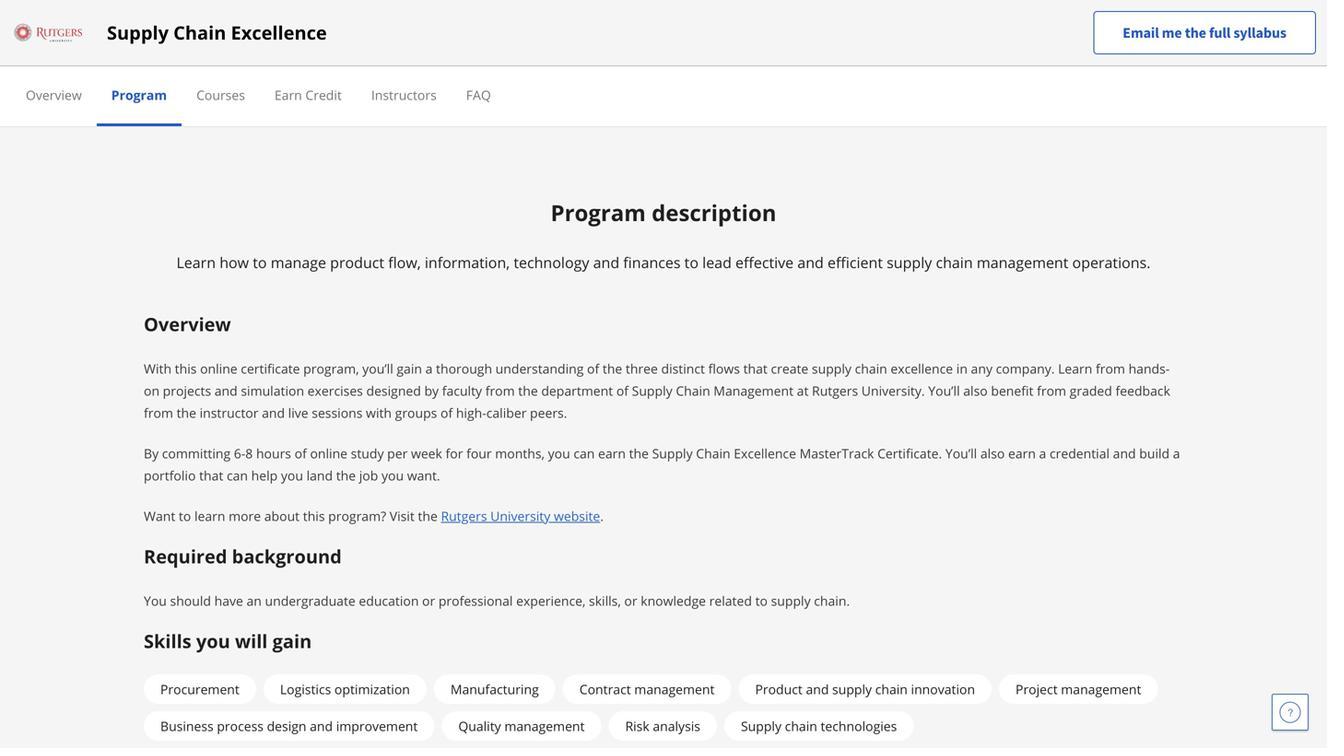 Task type: locate. For each thing, give the bounding box(es) containing it.
courses
[[196, 86, 245, 104]]

2 or from the left
[[625, 592, 638, 610]]

this inside with this online certificate program, you'll gain a thorough understanding of the three distinct flows that create supply chain excellence in any company. learn from hands- on projects and simulation exercises designed by faculty from the department of supply chain management at rutgers university. you'll also benefit from graded feedback from the instructor and live sessions with groups of high-caliber peers.
[[175, 360, 197, 377]]

and left 'build'
[[1114, 445, 1137, 462]]

product and supply chain innovation
[[756, 681, 976, 698]]

1 vertical spatial this
[[303, 507, 325, 525]]

contract management
[[580, 681, 715, 698]]

1 vertical spatial that
[[199, 467, 223, 484]]

program
[[111, 86, 167, 104], [551, 198, 646, 228]]

you down per
[[382, 467, 404, 484]]

instructors link
[[372, 86, 437, 104]]

of up department
[[587, 360, 600, 377]]

program,
[[304, 360, 359, 377]]

chain down management
[[696, 445, 731, 462]]

supply
[[887, 252, 933, 272], [812, 360, 852, 377], [771, 592, 811, 610], [833, 681, 872, 698]]

hands-
[[1129, 360, 1171, 377]]

supply up the technologies
[[833, 681, 872, 698]]

help center image
[[1280, 702, 1302, 724]]

product
[[330, 252, 385, 272]]

chain up courses link
[[174, 20, 226, 45]]

caliber
[[487, 404, 527, 422]]

management right project
[[1062, 681, 1142, 698]]

1 vertical spatial gain
[[273, 629, 312, 654]]

excellence down management
[[734, 445, 797, 462]]

that
[[744, 360, 768, 377], [199, 467, 223, 484]]

how
[[220, 252, 249, 272]]

supply right efficient
[[887, 252, 933, 272]]

you left land on the left
[[281, 467, 303, 484]]

0 horizontal spatial excellence
[[231, 20, 327, 45]]

excellence up "earn"
[[231, 20, 327, 45]]

1 vertical spatial you'll
[[946, 445, 978, 462]]

learn left how
[[177, 252, 216, 272]]

1 horizontal spatial excellence
[[734, 445, 797, 462]]

earn left credential
[[1009, 445, 1036, 462]]

flows
[[709, 360, 740, 377]]

1 horizontal spatial learn
[[1059, 360, 1093, 377]]

1 horizontal spatial rutgers
[[812, 382, 859, 400]]

0 horizontal spatial program
[[111, 86, 167, 104]]

from
[[1096, 360, 1126, 377], [486, 382, 515, 400], [1038, 382, 1067, 400], [144, 404, 173, 422]]

can down 6-
[[227, 467, 248, 484]]

thorough
[[436, 360, 492, 377]]

manufacturing
[[451, 681, 539, 698]]

the left "three"
[[603, 360, 623, 377]]

0 vertical spatial program
[[111, 86, 167, 104]]

required
[[144, 544, 227, 569]]

improvement
[[336, 718, 418, 735]]

also inside with this online certificate program, you'll gain a thorough understanding of the three distinct flows that create supply chain excellence in any company. learn from hands- on projects and simulation exercises designed by faculty from the department of supply chain management at rutgers university. you'll also benefit from graded feedback from the instructor and live sessions with groups of high-caliber peers.
[[964, 382, 988, 400]]

0 horizontal spatial learn
[[177, 252, 216, 272]]

1 horizontal spatial online
[[310, 445, 348, 462]]

0 horizontal spatial rutgers
[[441, 507, 487, 525]]

logistics optimization
[[280, 681, 410, 698]]

1 horizontal spatial or
[[625, 592, 638, 610]]

related
[[710, 592, 752, 610]]

program for the program link
[[111, 86, 167, 104]]

0 vertical spatial online
[[200, 360, 238, 377]]

0 horizontal spatial that
[[199, 467, 223, 484]]

2 vertical spatial chain
[[696, 445, 731, 462]]

distinct
[[662, 360, 705, 377]]

program left courses
[[111, 86, 167, 104]]

chain inside by committing 6-8 hours of online study per week for four months, you can earn the supply chain excellence mastertrack certificate. you'll also earn a credential and build a portfolio that can help you land the job you want.
[[696, 445, 731, 462]]

this right about
[[303, 507, 325, 525]]

1 vertical spatial program
[[551, 198, 646, 228]]

a left credential
[[1040, 445, 1047, 462]]

want.
[[407, 467, 440, 484]]

undergraduate
[[265, 592, 356, 610]]

the
[[1186, 24, 1207, 42], [603, 360, 623, 377], [519, 382, 538, 400], [177, 404, 196, 422], [629, 445, 649, 462], [336, 467, 356, 484], [418, 507, 438, 525]]

online up projects
[[200, 360, 238, 377]]

education
[[359, 592, 419, 610]]

overview up with
[[144, 311, 231, 337]]

innovation
[[912, 681, 976, 698]]

0 vertical spatial overview
[[26, 86, 82, 104]]

can down department
[[574, 445, 595, 462]]

this up projects
[[175, 360, 197, 377]]

email
[[1123, 24, 1160, 42]]

also down any on the right
[[964, 382, 988, 400]]

excellence inside by committing 6-8 hours of online study per week for four months, you can earn the supply chain excellence mastertrack certificate. you'll also earn a credential and build a portfolio that can help you land the job you want.
[[734, 445, 797, 462]]

or right skills,
[[625, 592, 638, 610]]

chain down distinct
[[676, 382, 711, 400]]

a
[[426, 360, 433, 377], [1040, 445, 1047, 462], [1174, 445, 1181, 462]]

also inside by committing 6-8 hours of online study per week for four months, you can earn the supply chain excellence mastertrack certificate. you'll also earn a credential and build a portfolio that can help you land the job you want.
[[981, 445, 1005, 462]]

program inside certificate menu element
[[111, 86, 167, 104]]

1 vertical spatial can
[[227, 467, 248, 484]]

1 vertical spatial excellence
[[734, 445, 797, 462]]

that down committing
[[199, 467, 223, 484]]

the down with this online certificate program, you'll gain a thorough understanding of the three distinct flows that create supply chain excellence in any company. learn from hands- on projects and simulation exercises designed by faculty from the department of supply chain management at rutgers university. you'll also benefit from graded feedback from the instructor and live sessions with groups of high-caliber peers.
[[629, 445, 649, 462]]

gain right will on the left bottom of the page
[[273, 629, 312, 654]]

0 vertical spatial you'll
[[929, 382, 961, 400]]

that up management
[[744, 360, 768, 377]]

gain up designed
[[397, 360, 422, 377]]

projects
[[163, 382, 211, 400]]

0 horizontal spatial or
[[422, 592, 435, 610]]

earn
[[275, 86, 302, 104]]

certificate
[[241, 360, 300, 377]]

excellence
[[231, 20, 327, 45], [734, 445, 797, 462]]

you'll inside with this online certificate program, you'll gain a thorough understanding of the three distinct flows that create supply chain excellence in any company. learn from hands- on projects and simulation exercises designed by faculty from the department of supply chain management at rutgers university. you'll also benefit from graded feedback from the instructor and live sessions with groups of high-caliber peers.
[[929, 382, 961, 400]]

the inside the email me the full syllabus button
[[1186, 24, 1207, 42]]

university.
[[862, 382, 926, 400]]

you'll right certificate.
[[946, 445, 978, 462]]

and right design
[[310, 718, 333, 735]]

also down 'benefit'
[[981, 445, 1005, 462]]

design
[[267, 718, 307, 735]]

rutgers left 'university'
[[441, 507, 487, 525]]

overview down rutgers university image on the top of the page
[[26, 86, 82, 104]]

and up the supply chain technologies
[[806, 681, 829, 698]]

live
[[288, 404, 309, 422]]

rutgers right at
[[812, 382, 859, 400]]

you'll down in
[[929, 382, 961, 400]]

of left high-
[[441, 404, 453, 422]]

learn up graded
[[1059, 360, 1093, 377]]

flow,
[[388, 252, 421, 272]]

online up land on the left
[[310, 445, 348, 462]]

or
[[422, 592, 435, 610], [625, 592, 638, 610]]

rutgers university image
[[11, 18, 85, 47]]

from up caliber
[[486, 382, 515, 400]]

supply right create
[[812, 360, 852, 377]]

a up "by"
[[426, 360, 433, 377]]

supply inside with this online certificate program, you'll gain a thorough understanding of the three distinct flows that create supply chain excellence in any company. learn from hands- on projects and simulation exercises designed by faculty from the department of supply chain management at rutgers university. you'll also benefit from graded feedback from the instructor and live sessions with groups of high-caliber peers.
[[632, 382, 673, 400]]

courses link
[[196, 86, 245, 104]]

the right me
[[1186, 24, 1207, 42]]

program up the technology
[[551, 198, 646, 228]]

also
[[964, 382, 988, 400], [981, 445, 1005, 462]]

and down simulation at the left
[[262, 404, 285, 422]]

1 horizontal spatial gain
[[397, 360, 422, 377]]

management up analysis
[[635, 681, 715, 698]]

supply down "three"
[[632, 382, 673, 400]]

process
[[217, 718, 264, 735]]

chain inside with this online certificate program, you'll gain a thorough understanding of the three distinct flows that create supply chain excellence in any company. learn from hands- on projects and simulation exercises designed by faculty from the department of supply chain management at rutgers university. you'll also benefit from graded feedback from the instructor and live sessions with groups of high-caliber peers.
[[676, 382, 711, 400]]

0 vertical spatial rutgers
[[812, 382, 859, 400]]

designed
[[367, 382, 421, 400]]

management for contract management
[[635, 681, 715, 698]]

and left finances
[[594, 252, 620, 272]]

rutgers inside with this online certificate program, you'll gain a thorough understanding of the three distinct flows that create supply chain excellence in any company. learn from hands- on projects and simulation exercises designed by faculty from the department of supply chain management at rutgers university. you'll also benefit from graded feedback from the instructor and live sessions with groups of high-caliber peers.
[[812, 382, 859, 400]]

0 horizontal spatial a
[[426, 360, 433, 377]]

and
[[594, 252, 620, 272], [798, 252, 824, 272], [215, 382, 238, 400], [262, 404, 285, 422], [1114, 445, 1137, 462], [806, 681, 829, 698], [310, 718, 333, 735]]

learn inside with this online certificate program, you'll gain a thorough understanding of the three distinct flows that create supply chain excellence in any company. learn from hands- on projects and simulation exercises designed by faculty from the department of supply chain management at rutgers university. you'll also benefit from graded feedback from the instructor and live sessions with groups of high-caliber peers.
[[1059, 360, 1093, 377]]

earn up .
[[598, 445, 626, 462]]

1 horizontal spatial can
[[574, 445, 595, 462]]

full
[[1210, 24, 1231, 42]]

1 vertical spatial overview
[[144, 311, 231, 337]]

with this online certificate program, you'll gain a thorough understanding of the three distinct flows that create supply chain excellence in any company. learn from hands- on projects and simulation exercises designed by faculty from the department of supply chain management at rutgers university. you'll also benefit from graded feedback from the instructor and live sessions with groups of high-caliber peers.
[[144, 360, 1171, 422]]

more
[[229, 507, 261, 525]]

program for program description
[[551, 198, 646, 228]]

build
[[1140, 445, 1170, 462]]

1 vertical spatial learn
[[1059, 360, 1093, 377]]

rutgers campus image
[[686, 0, 1295, 66]]

should
[[170, 592, 211, 610]]

risk analysis
[[626, 718, 701, 735]]

week
[[411, 445, 443, 462]]

1 horizontal spatial program
[[551, 198, 646, 228]]

0 vertical spatial can
[[574, 445, 595, 462]]

management down manufacturing
[[505, 718, 585, 735]]

or right education
[[422, 592, 435, 610]]

description
[[652, 198, 777, 228]]

the down projects
[[177, 404, 196, 422]]

0 horizontal spatial overview
[[26, 86, 82, 104]]

learn
[[195, 507, 225, 525]]

a right 'build'
[[1174, 445, 1181, 462]]

1 vertical spatial chain
[[676, 382, 711, 400]]

of
[[587, 360, 600, 377], [617, 382, 629, 400], [441, 404, 453, 422], [295, 445, 307, 462]]

supply
[[107, 20, 169, 45], [632, 382, 673, 400], [653, 445, 693, 462], [741, 718, 782, 735]]

high-
[[456, 404, 487, 422]]

learn
[[177, 252, 216, 272], [1059, 360, 1093, 377]]

1 vertical spatial online
[[310, 445, 348, 462]]

visit
[[390, 507, 415, 525]]

0 vertical spatial gain
[[397, 360, 422, 377]]

you'll inside by committing 6-8 hours of online study per week for four months, you can earn the supply chain excellence mastertrack certificate. you'll also earn a credential and build a portfolio that can help you land the job you want.
[[946, 445, 978, 462]]

0 horizontal spatial earn
[[598, 445, 626, 462]]

0 horizontal spatial gain
[[273, 629, 312, 654]]

1 horizontal spatial earn
[[1009, 445, 1036, 462]]

1 vertical spatial also
[[981, 445, 1005, 462]]

0 vertical spatial this
[[175, 360, 197, 377]]

feedback
[[1116, 382, 1171, 400]]

0 horizontal spatial this
[[175, 360, 197, 377]]

management for project management
[[1062, 681, 1142, 698]]

earn
[[598, 445, 626, 462], [1009, 445, 1036, 462]]

0 vertical spatial that
[[744, 360, 768, 377]]

online inside by committing 6-8 hours of online study per week for four months, you can earn the supply chain excellence mastertrack certificate. you'll also earn a credential and build a portfolio that can help you land the job you want.
[[310, 445, 348, 462]]

0 horizontal spatial online
[[200, 360, 238, 377]]

knowledge
[[641, 592, 706, 610]]

online
[[200, 360, 238, 377], [310, 445, 348, 462]]

supply down product
[[741, 718, 782, 735]]

a inside with this online certificate program, you'll gain a thorough understanding of the three distinct flows that create supply chain excellence in any company. learn from hands- on projects and simulation exercises designed by faculty from the department of supply chain management at rutgers university. you'll also benefit from graded feedback from the instructor and live sessions with groups of high-caliber peers.
[[426, 360, 433, 377]]

of right the hours
[[295, 445, 307, 462]]

effective
[[736, 252, 794, 272]]

peers.
[[530, 404, 568, 422]]

supply down with this online certificate program, you'll gain a thorough understanding of the three distinct flows that create supply chain excellence in any company. learn from hands- on projects and simulation exercises designed by faculty from the department of supply chain management at rutgers university. you'll also benefit from graded feedback from the instructor and live sessions with groups of high-caliber peers.
[[653, 445, 693, 462]]

1 horizontal spatial that
[[744, 360, 768, 377]]

0 vertical spatial also
[[964, 382, 988, 400]]

portfolio
[[144, 467, 196, 484]]

overview link
[[26, 86, 82, 104]]

certificate.
[[878, 445, 943, 462]]

rutgers university website link
[[441, 507, 601, 525]]

any
[[972, 360, 993, 377]]



Task type: describe. For each thing, give the bounding box(es) containing it.
supply up the program link
[[107, 20, 169, 45]]

background
[[232, 544, 342, 569]]

2 horizontal spatial a
[[1174, 445, 1181, 462]]

of down "three"
[[617, 382, 629, 400]]

management left operations.
[[977, 252, 1069, 272]]

program?
[[328, 507, 386, 525]]

chain inside with this online certificate program, you'll gain a thorough understanding of the three distinct flows that create supply chain excellence in any company. learn from hands- on projects and simulation exercises designed by faculty from the department of supply chain management at rutgers university. you'll also benefit from graded feedback from the instructor and live sessions with groups of high-caliber peers.
[[855, 360, 888, 377]]

understanding
[[496, 360, 584, 377]]

skills
[[144, 629, 192, 654]]

university
[[491, 507, 551, 525]]

procurement
[[160, 681, 240, 698]]

you left will on the left bottom of the page
[[196, 629, 230, 654]]

you
[[144, 592, 167, 610]]

company.
[[997, 360, 1055, 377]]

program description
[[551, 198, 777, 228]]

me
[[1163, 24, 1183, 42]]

gain inside with this online certificate program, you'll gain a thorough understanding of the three distinct flows that create supply chain excellence in any company. learn from hands- on projects and simulation exercises designed by faculty from the department of supply chain management at rutgers university. you'll also benefit from graded feedback from the instructor and live sessions with groups of high-caliber peers.
[[397, 360, 422, 377]]

1 horizontal spatial a
[[1040, 445, 1047, 462]]

four
[[467, 445, 492, 462]]

with
[[144, 360, 172, 377]]

required background
[[144, 544, 342, 569]]

simulation
[[241, 382, 304, 400]]

hours
[[256, 445, 291, 462]]

manage
[[271, 252, 326, 272]]

to left learn
[[179, 507, 191, 525]]

from down company.
[[1038, 382, 1067, 400]]

efficient
[[828, 252, 883, 272]]

groups
[[395, 404, 437, 422]]

product
[[756, 681, 803, 698]]

contract
[[580, 681, 631, 698]]

benefit
[[992, 382, 1034, 400]]

help
[[251, 467, 278, 484]]

mastertrack
[[800, 445, 875, 462]]

chain.
[[815, 592, 850, 610]]

earn credit
[[275, 86, 342, 104]]

credit
[[306, 86, 342, 104]]

the left job
[[336, 467, 356, 484]]

2 earn from the left
[[1009, 445, 1036, 462]]

at
[[797, 382, 809, 400]]

instructors
[[372, 86, 437, 104]]

you'll
[[363, 360, 394, 377]]

on
[[144, 382, 160, 400]]

supply left chain.
[[771, 592, 811, 610]]

to right how
[[253, 252, 267, 272]]

want to learn more about this program? visit the rutgers university website .
[[144, 507, 604, 525]]

1 horizontal spatial overview
[[144, 311, 231, 337]]

6-
[[234, 445, 246, 462]]

1 vertical spatial rutgers
[[441, 507, 487, 525]]

and left efficient
[[798, 252, 824, 272]]

by committing 6-8 hours of online study per week for four months, you can earn the supply chain excellence mastertrack certificate. you'll also earn a credential and build a portfolio that can help you land the job you want.
[[144, 445, 1181, 484]]

and inside by committing 6-8 hours of online study per week for four months, you can earn the supply chain excellence mastertrack certificate. you'll also earn a credential and build a portfolio that can help you land the job you want.
[[1114, 445, 1137, 462]]

technology
[[514, 252, 590, 272]]

management for quality management
[[505, 718, 585, 735]]

certificate menu element
[[11, 66, 1317, 126]]

skills you will gain
[[144, 629, 312, 654]]

have
[[215, 592, 243, 610]]

you right months,
[[548, 445, 571, 462]]

create
[[771, 360, 809, 377]]

project
[[1016, 681, 1058, 698]]

program link
[[111, 86, 167, 104]]

experience,
[[517, 592, 586, 610]]

0 horizontal spatial can
[[227, 467, 248, 484]]

per
[[387, 445, 408, 462]]

in
[[957, 360, 968, 377]]

from up graded
[[1096, 360, 1126, 377]]

faculty
[[442, 382, 482, 400]]

an
[[247, 592, 262, 610]]

the down understanding
[[519, 382, 538, 400]]

department
[[542, 382, 613, 400]]

want
[[144, 507, 175, 525]]

operations.
[[1073, 252, 1151, 272]]

quality
[[459, 718, 501, 735]]

supply inside with this online certificate program, you'll gain a thorough understanding of the three distinct flows that create supply chain excellence in any company. learn from hands- on projects and simulation exercises designed by faculty from the department of supply chain management at rutgers university. you'll also benefit from graded feedback from the instructor and live sessions with groups of high-caliber peers.
[[812, 360, 852, 377]]

supply inside by committing 6-8 hours of online study per week for four months, you can earn the supply chain excellence mastertrack certificate. you'll also earn a credential and build a portfolio that can help you land the job you want.
[[653, 445, 693, 462]]

that inside by committing 6-8 hours of online study per week for four months, you can earn the supply chain excellence mastertrack certificate. you'll also earn a credential and build a portfolio that can help you land the job you want.
[[199, 467, 223, 484]]

faq link
[[466, 86, 491, 104]]

project management
[[1016, 681, 1142, 698]]

online inside with this online certificate program, you'll gain a thorough understanding of the three distinct flows that create supply chain excellence in any company. learn from hands- on projects and simulation exercises designed by faculty from the department of supply chain management at rutgers university. you'll also benefit from graded feedback from the instructor and live sessions with groups of high-caliber peers.
[[200, 360, 238, 377]]

of inside by committing 6-8 hours of online study per week for four months, you can earn the supply chain excellence mastertrack certificate. you'll also earn a credential and build a portfolio that can help you land the job you want.
[[295, 445, 307, 462]]

by
[[425, 382, 439, 400]]

skills,
[[589, 592, 621, 610]]

0 vertical spatial learn
[[177, 252, 216, 272]]

business process design and improvement
[[160, 718, 418, 735]]

logistics
[[280, 681, 331, 698]]

about
[[264, 507, 300, 525]]

website
[[554, 507, 601, 525]]

that inside with this online certificate program, you'll gain a thorough understanding of the three distinct flows that create supply chain excellence in any company. learn from hands- on projects and simulation exercises designed by faculty from the department of supply chain management at rutgers university. you'll also benefit from graded feedback from the instructor and live sessions with groups of high-caliber peers.
[[744, 360, 768, 377]]

email me the full syllabus button
[[1094, 11, 1317, 54]]

by
[[144, 445, 159, 462]]

supply chain technologies
[[741, 718, 898, 735]]

graded
[[1070, 382, 1113, 400]]

to right related
[[756, 592, 768, 610]]

overview inside certificate menu element
[[26, 86, 82, 104]]

instructor
[[200, 404, 259, 422]]

committing
[[162, 445, 231, 462]]

study
[[351, 445, 384, 462]]

with
[[366, 404, 392, 422]]

job
[[359, 467, 378, 484]]

the right visit
[[418, 507, 438, 525]]

to left lead
[[685, 252, 699, 272]]

0 vertical spatial chain
[[174, 20, 226, 45]]

8
[[246, 445, 253, 462]]

earn credit link
[[275, 86, 342, 104]]

quality management
[[459, 718, 585, 735]]

0 vertical spatial excellence
[[231, 20, 327, 45]]

will
[[235, 629, 268, 654]]

you should have an undergraduate education or professional experience, skills, or knowledge related to supply chain.
[[144, 592, 850, 610]]

and up instructor
[[215, 382, 238, 400]]

lead
[[703, 252, 732, 272]]

1 horizontal spatial this
[[303, 507, 325, 525]]

1 or from the left
[[422, 592, 435, 610]]

from down on
[[144, 404, 173, 422]]

management
[[714, 382, 794, 400]]

exercises
[[308, 382, 363, 400]]

credential
[[1050, 445, 1110, 462]]

.
[[601, 507, 604, 525]]

1 earn from the left
[[598, 445, 626, 462]]



Task type: vqa. For each thing, say whether or not it's contained in the screenshot.
the in
yes



